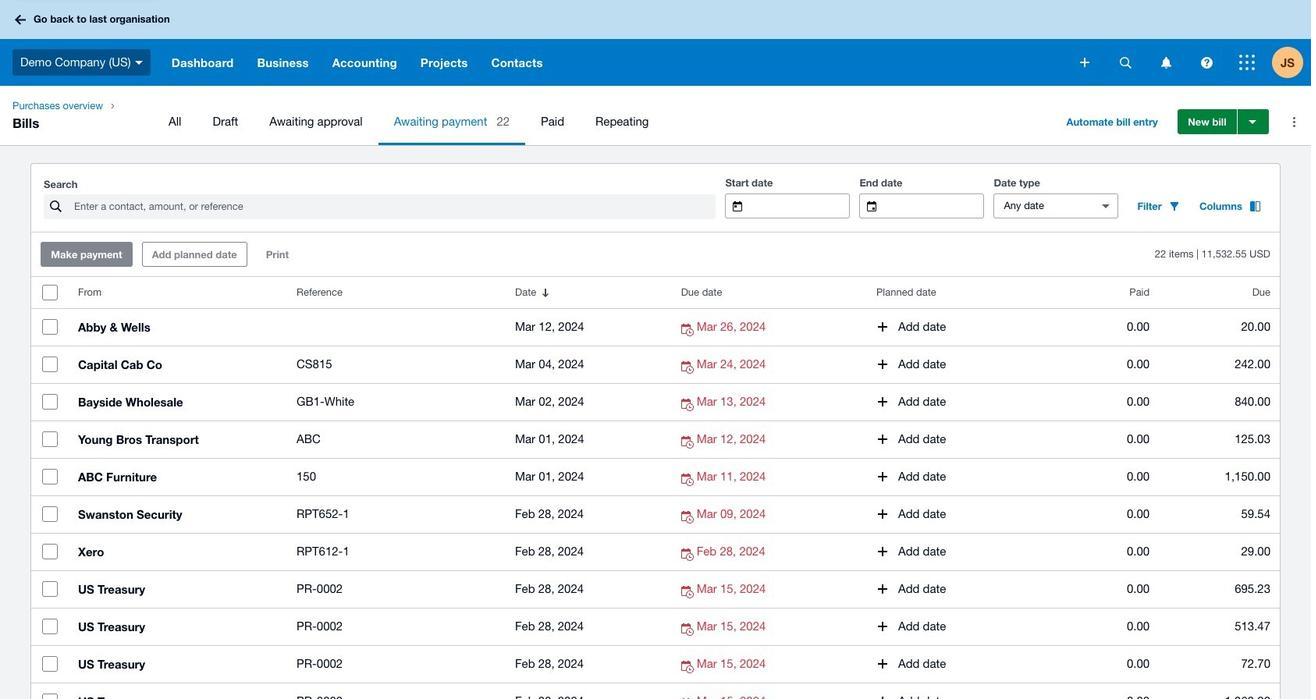 Task type: describe. For each thing, give the bounding box(es) containing it.
8 overdue icon image from the top
[[681, 586, 697, 599]]

9 overdue icon image from the top
[[681, 624, 697, 636]]

Enter a contact, amount, or reference field
[[73, 195, 716, 219]]

4 overdue icon image from the top
[[681, 436, 697, 449]]

overflow menu image
[[1278, 106, 1310, 137]]

5 overdue icon image from the top
[[681, 474, 697, 486]]

10 overdue icon image from the top
[[681, 661, 697, 673]]

2 horizontal spatial svg image
[[1161, 57, 1171, 68]]

0 horizontal spatial svg image
[[15, 14, 26, 25]]

1 horizontal spatial svg image
[[1080, 58, 1089, 67]]

list of all the bills element
[[31, 277, 1280, 699]]



Task type: locate. For each thing, give the bounding box(es) containing it.
svg image
[[1239, 55, 1255, 70], [1119, 57, 1131, 68], [1201, 57, 1212, 68], [135, 61, 143, 65]]

2 overdue icon image from the top
[[681, 361, 697, 374]]

overdue icon image
[[681, 324, 697, 336], [681, 361, 697, 374], [681, 399, 697, 411], [681, 436, 697, 449], [681, 474, 697, 486], [681, 511, 697, 524], [681, 549, 697, 561], [681, 586, 697, 599], [681, 624, 697, 636], [681, 661, 697, 673]]

1 overdue icon image from the top
[[681, 324, 697, 336]]

6 overdue icon image from the top
[[681, 511, 697, 524]]

navigation
[[0, 86, 1311, 145]]

menu
[[153, 98, 1045, 145]]

3 overdue icon image from the top
[[681, 399, 697, 411]]

banner
[[0, 0, 1311, 86]]

None field
[[755, 194, 849, 218], [889, 194, 984, 218], [995, 194, 1089, 218], [755, 194, 849, 218], [889, 194, 984, 218], [995, 194, 1089, 218]]

svg image
[[15, 14, 26, 25], [1161, 57, 1171, 68], [1080, 58, 1089, 67]]

7 overdue icon image from the top
[[681, 549, 697, 561]]



Task type: vqa. For each thing, say whether or not it's contained in the screenshot.
10th Overdue Icon from the top of the list of all the bills element
yes



